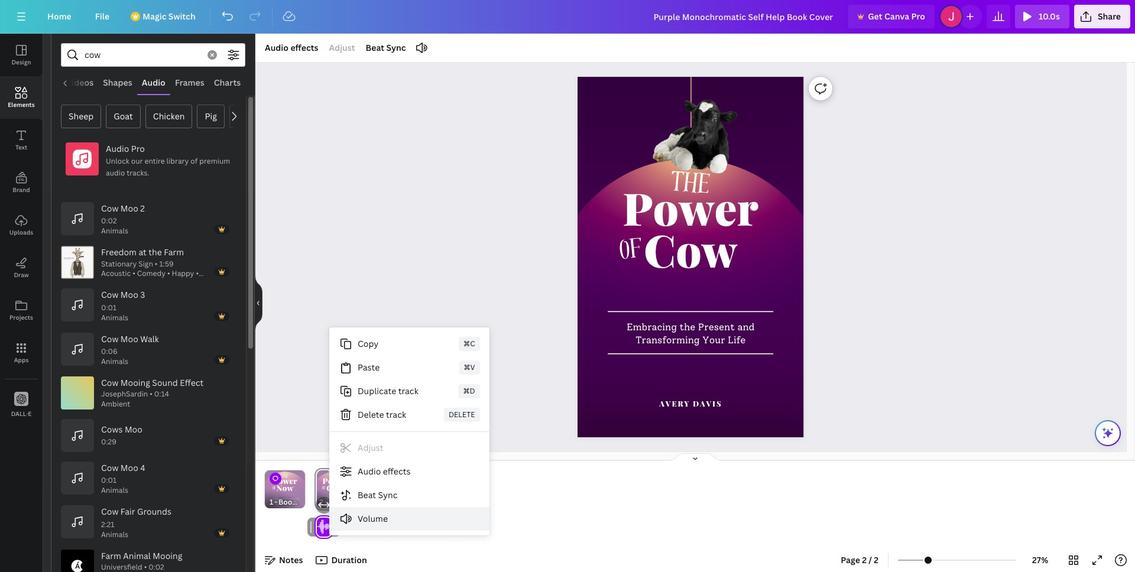 Task type: describe. For each thing, give the bounding box(es) containing it.
chicken
[[153, 111, 185, 122]]

josephsardin
[[101, 389, 148, 399]]

brand button
[[0, 161, 43, 204]]

delete
[[449, 410, 475, 420]]

pig
[[205, 111, 217, 122]]

• inside "acoustic, comedy, happy, countryside, 119 seconds" element
[[155, 259, 158, 269]]

mooing inside button
[[153, 550, 182, 562]]

stationary
[[101, 259, 137, 269]]

⌘c
[[464, 339, 475, 349]]

charts
[[214, 77, 241, 88]]

of the
[[272, 473, 289, 493]]

0:29
[[101, 437, 116, 447]]

0:02
[[101, 216, 117, 226]]

10.0s button
[[1015, 5, 1070, 28]]

power now
[[273, 475, 297, 494]]

0 vertical spatial present
[[698, 321, 735, 333]]

1:59
[[159, 259, 174, 269]]

1 horizontal spatial your
[[703, 335, 726, 346]]

sign
[[139, 259, 153, 269]]

pro inside "audio pro unlock our entire library of premium audio tracks."
[[131, 143, 145, 154]]

1 horizontal spatial and
[[738, 321, 755, 333]]

1 horizontal spatial transforming
[[636, 335, 700, 346]]

notes button
[[260, 551, 308, 570]]

videos button
[[62, 72, 98, 94]]

effects
[[383, 466, 411, 477]]

get canva pro
[[868, 11, 925, 22]]

copy
[[358, 338, 379, 349]]

davis
[[693, 399, 722, 409]]

premium
[[199, 156, 230, 166]]

uploads
[[9, 228, 33, 237]]

switch
[[168, 11, 196, 22]]

toggle play audio track preview image for freedom at the farm
[[61, 246, 94, 279]]

home link
[[38, 5, 81, 28]]

audio for audio pro unlock our entire library of premium audio tracks.
[[106, 143, 129, 154]]

audio for audio effects
[[358, 466, 381, 477]]

power for power cow
[[623, 178, 759, 237]]

track for delete track
[[386, 409, 406, 420]]

projects
[[9, 313, 33, 322]]

uploads button
[[0, 204, 43, 247]]

apps
[[14, 356, 29, 364]]

3
[[140, 289, 145, 300]]

side panel tab list
[[0, 34, 43, 426]]

cows
[[101, 424, 123, 435]]

0 horizontal spatial and
[[293, 501, 296, 503]]

duration button
[[312, 551, 372, 570]]

1 horizontal spatial life
[[728, 335, 746, 346]]

moo for 4
[[121, 462, 138, 474]]

main menu bar
[[0, 0, 1135, 34]]

mooing inside cow mooing sound effect josephsardin • 0:14 ambient
[[121, 377, 150, 388]]

0 vertical spatial adjust button
[[324, 38, 360, 57]]

animals for cow moo 4
[[101, 486, 128, 496]]

animal
[[123, 550, 151, 562]]

goat button
[[106, 105, 141, 128]]

magic switch button
[[124, 5, 205, 28]]

1 vertical spatial adjust
[[358, 442, 383, 454]]

at
[[139, 247, 147, 258]]

cow for cow moo 4
[[101, 462, 119, 474]]

animals, 2 seconds element
[[101, 215, 128, 237]]

text button
[[0, 119, 43, 161]]

cows moo
[[101, 424, 142, 435]]

farm inside button
[[101, 550, 121, 562]]

1 vertical spatial life
[[292, 503, 295, 505]]

0 vertical spatial embracing
[[627, 321, 677, 333]]

/
[[869, 555, 872, 566]]

Page title text field
[[328, 497, 333, 509]]

shapes
[[103, 77, 132, 88]]

toggle play audio track preview image for farm animal mooing
[[61, 550, 94, 572]]

audio effects
[[358, 466, 411, 477]]

animals for cow moo 2
[[101, 226, 128, 236]]

hide pages image
[[667, 453, 724, 462]]

freedom at the farm
[[101, 247, 184, 258]]

beat sync button
[[329, 484, 489, 507]]

2 horizontal spatial 2
[[874, 555, 879, 566]]

beat sync
[[358, 490, 398, 501]]

pig button
[[197, 105, 225, 128]]

canva
[[885, 11, 910, 22]]

library
[[167, 156, 189, 166]]

1 vertical spatial embracing
[[274, 501, 283, 503]]

elements button
[[0, 76, 43, 119]]

hide image
[[255, 275, 263, 331]]

page 2 / 2
[[841, 555, 879, 566]]

magic switch
[[143, 11, 196, 22]]

cow for cow mooing sound effect josephsardin • 0:14 ambient
[[101, 377, 119, 388]]

cow moo 3
[[101, 289, 145, 300]]

power for power now
[[273, 475, 297, 486]]

pro inside button
[[912, 11, 925, 22]]

entire
[[145, 156, 165, 166]]

design
[[11, 58, 31, 66]]

volume
[[358, 513, 388, 524]]

1 vertical spatial adjust button
[[329, 436, 489, 460]]

menu containing copy
[[329, 328, 489, 536]]

audio effects button
[[329, 460, 489, 484]]

paste
[[358, 362, 380, 373]]

ambient, 14 seconds element
[[101, 389, 169, 410]]

0:01 for cow moo 3
[[101, 302, 117, 313]]

audio button
[[137, 72, 170, 94]]

dall·e button
[[0, 384, 43, 426]]

walk
[[140, 333, 159, 344]]



Task type: locate. For each thing, give the bounding box(es) containing it.
frames button
[[170, 72, 209, 94]]

track
[[398, 386, 418, 397], [386, 409, 406, 420]]

1 horizontal spatial farm
[[164, 247, 184, 258]]

avery davis
[[660, 399, 722, 409]]

1 vertical spatial 0:01
[[101, 476, 117, 486]]

• inside cow mooing sound effect josephsardin • 0:14 ambient
[[150, 389, 153, 399]]

1 0:01 animals from the top
[[101, 302, 128, 323]]

present
[[698, 321, 735, 333], [286, 501, 293, 503]]

0 vertical spatial mooing
[[121, 377, 150, 388]]

1 horizontal spatial present
[[698, 321, 735, 333]]

2 vertical spatial audio
[[358, 466, 381, 477]]

audio inside "audio pro unlock our entire library of premium audio tracks."
[[106, 143, 129, 154]]

page 2 image
[[315, 471, 355, 509]]

0 vertical spatial life
[[728, 335, 746, 346]]

3 toggle play audio track preview image from the top
[[61, 550, 94, 572]]

freedom
[[101, 247, 137, 258]]

cow inside cow mooing sound effect josephsardin • 0:14 ambient
[[101, 377, 119, 388]]

audio pro unlock our entire library of premium audio tracks.
[[106, 143, 230, 178]]

0:06
[[101, 346, 118, 357]]

2 right /
[[874, 555, 879, 566]]

audio tracks.
[[106, 168, 149, 178]]

1 horizontal spatial of
[[272, 484, 277, 493]]

track right duplicate
[[398, 386, 418, 397]]

1 toggle play audio track preview image from the top
[[61, 246, 94, 279]]

1 horizontal spatial mooing
[[153, 550, 182, 562]]

1 vertical spatial embracing the present and transforming your life
[[274, 501, 296, 505]]

elements
[[8, 101, 35, 109]]

sheep
[[69, 111, 94, 122]]

⌘d
[[463, 386, 475, 396]]

audio down search elements search field
[[142, 77, 165, 88]]

moo left walk
[[121, 333, 138, 344]]

track down duplicate track
[[386, 409, 406, 420]]

sheep button
[[61, 105, 101, 128]]

embracing
[[627, 321, 677, 333], [274, 501, 283, 503]]

0 horizontal spatial embracing
[[274, 501, 283, 503]]

0:01 animals
[[101, 302, 128, 323], [101, 476, 128, 496]]

charts button
[[209, 72, 246, 94]]

of inside "audio pro unlock our entire library of premium audio tracks."
[[191, 156, 198, 166]]

apps button
[[0, 332, 43, 374]]

cow for cow fair grounds
[[101, 506, 119, 518]]

0 horizontal spatial embracing the present and transforming your life
[[274, 501, 296, 505]]

home
[[47, 11, 71, 22]]

0 vertical spatial of
[[191, 156, 198, 166]]

animals, 1 seconds element for cow moo 4
[[101, 475, 128, 496]]

page
[[841, 555, 860, 566]]

Design title text field
[[644, 5, 844, 28]]

0 horizontal spatial audio
[[106, 143, 129, 154]]

chicken button
[[145, 105, 192, 128]]

animals for cow moo 3
[[101, 313, 128, 323]]

1 horizontal spatial •
[[155, 259, 158, 269]]

0:01 animals for cow moo 3
[[101, 302, 128, 323]]

1 horizontal spatial adjust
[[358, 442, 383, 454]]

the inside of the
[[281, 473, 289, 481]]

1 animals from the top
[[101, 226, 128, 236]]

0 vertical spatial 0:01
[[101, 302, 117, 313]]

0 vertical spatial animals, 1 seconds element
[[101, 302, 128, 323]]

animals down cow moo 4
[[101, 486, 128, 496]]

audio up unlock
[[106, 143, 129, 154]]

trimming, start edge slider
[[307, 518, 315, 537]]

duration
[[331, 555, 367, 566]]

•
[[155, 259, 158, 269], [150, 389, 153, 399]]

0 horizontal spatial •
[[150, 389, 153, 399]]

cow moo 2
[[101, 203, 145, 214]]

2 left /
[[862, 555, 867, 566]]

1 vertical spatial animals, 1 seconds element
[[101, 475, 128, 496]]

4 animals from the top
[[101, 486, 128, 496]]

effect
[[180, 377, 204, 388]]

life
[[728, 335, 746, 346], [292, 503, 295, 505]]

1 vertical spatial transforming
[[275, 503, 287, 505]]

sound
[[152, 377, 178, 388]]

notes
[[279, 555, 303, 566]]

toggle play audio track preview image for cow mooing sound effect
[[61, 377, 94, 410]]

0 horizontal spatial farm
[[101, 550, 121, 562]]

0:01 animals down cow moo 3
[[101, 302, 128, 323]]

cow fair grounds
[[101, 506, 171, 518]]

your
[[703, 335, 726, 346], [287, 503, 291, 505]]

unlock
[[106, 156, 129, 166]]

4
[[140, 462, 145, 474]]

pro right the canva
[[912, 11, 925, 22]]

1 vertical spatial track
[[386, 409, 406, 420]]

of inside of the
[[272, 484, 277, 493]]

2:21
[[101, 520, 115, 530]]

0 horizontal spatial mooing
[[121, 377, 150, 388]]

now
[[277, 483, 293, 494]]

1 vertical spatial of
[[618, 228, 645, 276]]

0 vertical spatial farm
[[164, 247, 184, 258]]

text
[[15, 143, 27, 151]]

2 vertical spatial of
[[272, 484, 277, 493]]

1 horizontal spatial embracing
[[627, 321, 677, 333]]

moo up animals, 2 seconds element
[[121, 203, 138, 214]]

moo
[[121, 203, 138, 214], [121, 289, 138, 300], [121, 333, 138, 344], [125, 424, 142, 435], [121, 462, 138, 474]]

moo left 3
[[121, 289, 138, 300]]

brand
[[13, 186, 30, 194]]

goat
[[114, 111, 133, 122]]

animals for cow moo walk
[[101, 357, 128, 367]]

1 vertical spatial and
[[293, 501, 296, 503]]

animals for cow fair grounds
[[101, 530, 128, 540]]

audio up beat
[[358, 466, 381, 477]]

0 horizontal spatial present
[[286, 501, 293, 503]]

0 vertical spatial toggle play audio track preview image
[[61, 246, 94, 279]]

draw
[[14, 271, 29, 279]]

0 vertical spatial audio
[[142, 77, 165, 88]]

animals down 2:21
[[101, 530, 128, 540]]

cow moo 4
[[101, 462, 145, 474]]

mooing
[[121, 377, 150, 388], [153, 550, 182, 562]]

• left 0:14
[[150, 389, 153, 399]]

page 2 / 2 button
[[836, 551, 883, 570]]

of for of
[[618, 228, 645, 276]]

0:06 animals
[[101, 346, 128, 367]]

and
[[738, 321, 755, 333], [293, 501, 296, 503]]

0 vertical spatial your
[[703, 335, 726, 346]]

0 vertical spatial track
[[398, 386, 418, 397]]

cow mooing sound effect josephsardin • 0:14 ambient
[[101, 377, 204, 409]]

0 vertical spatial adjust
[[329, 42, 355, 53]]

1 0:01 from the top
[[101, 302, 117, 313]]

animals down 0:06
[[101, 357, 128, 367]]

mooing right animal
[[153, 550, 182, 562]]

moo right cows
[[125, 424, 142, 435]]

0 vertical spatial pro
[[912, 11, 925, 22]]

moo for 2
[[121, 203, 138, 214]]

1 vertical spatial 0:01 animals
[[101, 476, 128, 496]]

grounds
[[137, 506, 171, 518]]

cow
[[101, 203, 119, 214], [644, 220, 738, 279], [101, 289, 119, 300], [101, 333, 119, 344], [101, 377, 119, 388], [101, 462, 119, 474], [101, 506, 119, 518]]

Search elements search field
[[85, 44, 200, 66]]

of
[[191, 156, 198, 166], [618, 228, 645, 276], [272, 484, 277, 493]]

moo for walk
[[121, 333, 138, 344]]

• left 1:59
[[155, 259, 158, 269]]

0:01 down cow moo 3
[[101, 302, 117, 313]]

cow for cow moo 2
[[101, 203, 119, 214]]

2 toggle play audio track preview image from the top
[[61, 377, 94, 410]]

0:01 for cow moo 4
[[101, 476, 117, 486]]

cow inside the power cow
[[644, 220, 738, 279]]

beat
[[358, 490, 376, 501]]

sync
[[378, 490, 398, 501]]

1 vertical spatial your
[[287, 503, 291, 505]]

toggle play audio track preview image
[[61, 246, 94, 279], [61, 377, 94, 410], [61, 550, 94, 572]]

farm animal mooing
[[101, 550, 182, 562]]

0 horizontal spatial power
[[273, 475, 297, 486]]

moo left 4
[[121, 462, 138, 474]]

0 horizontal spatial adjust
[[329, 42, 355, 53]]

farm left animal
[[101, 550, 121, 562]]

2 animals, 1 seconds element from the top
[[101, 475, 128, 496]]

1 horizontal spatial pro
[[912, 11, 925, 22]]

animals down 0:02
[[101, 226, 128, 236]]

0 horizontal spatial of
[[191, 156, 198, 166]]

2 animals from the top
[[101, 313, 128, 323]]

duplicate track
[[358, 386, 418, 397]]

0 vertical spatial •
[[155, 259, 158, 269]]

delete
[[358, 409, 384, 420]]

trimming, end edge slider
[[333, 518, 341, 537]]

0:14
[[154, 389, 169, 399]]

dall·e
[[11, 409, 32, 418]]

draw button
[[0, 247, 43, 289]]

cow for cow moo 3
[[101, 289, 119, 300]]

menu
[[329, 328, 489, 536]]

1 vertical spatial toggle play audio track preview image
[[61, 377, 94, 410]]

fair
[[121, 506, 135, 518]]

5 animals from the top
[[101, 530, 128, 540]]

1 horizontal spatial 2
[[862, 555, 867, 566]]

1 vertical spatial mooing
[[153, 550, 182, 562]]

1 vertical spatial farm
[[101, 550, 121, 562]]

0:01 down cow moo 4
[[101, 476, 117, 486]]

ambient
[[101, 399, 130, 409]]

0 vertical spatial embracing the present and transforming your life
[[627, 321, 755, 346]]

1 vertical spatial power
[[273, 475, 297, 486]]

trimming position slider
[[315, 518, 333, 537]]

1 horizontal spatial audio
[[142, 77, 165, 88]]

get canva pro button
[[849, 5, 935, 28]]

1 vertical spatial audio
[[106, 143, 129, 154]]

animals, 1 seconds element for cow moo 3
[[101, 302, 128, 323]]

1 horizontal spatial power
[[623, 178, 759, 237]]

2
[[140, 203, 145, 214], [862, 555, 867, 566], [874, 555, 879, 566]]

magic
[[143, 11, 166, 22]]

0 horizontal spatial your
[[287, 503, 291, 505]]

2 horizontal spatial of
[[618, 228, 645, 276]]

10.0s
[[1039, 11, 1060, 22]]

0:02 animals
[[101, 216, 128, 236]]

0:01
[[101, 302, 117, 313], [101, 476, 117, 486]]

adjust
[[329, 42, 355, 53], [358, 442, 383, 454]]

2 0:01 animals from the top
[[101, 476, 128, 496]]

0:01 animals for cow moo 4
[[101, 476, 128, 496]]

2 0:01 from the top
[[101, 476, 117, 486]]

moo for 3
[[121, 289, 138, 300]]

2 horizontal spatial audio
[[358, 466, 381, 477]]

0 vertical spatial 0:01 animals
[[101, 302, 128, 323]]

audio for audio
[[142, 77, 165, 88]]

stationary sign • 1:59
[[101, 259, 174, 269]]

animals, 1 seconds element down cow moo 4
[[101, 475, 128, 496]]

animals
[[101, 226, 128, 236], [101, 313, 128, 323], [101, 357, 128, 367], [101, 486, 128, 496], [101, 530, 128, 540]]

0:01 animals down cow moo 4
[[101, 476, 128, 496]]

power cow
[[623, 178, 759, 279]]

animals, 6 seconds element
[[101, 346, 128, 367]]

animals down cow moo 3
[[101, 313, 128, 323]]

animals, 141 seconds element
[[101, 519, 128, 540]]

farm up 1:59
[[164, 247, 184, 258]]

mooing up josephsardin on the bottom of the page
[[121, 377, 150, 388]]

acoustic, comedy, happy, countryside, 119 seconds element
[[101, 259, 227, 279]]

0 vertical spatial and
[[738, 321, 755, 333]]

1 horizontal spatial embracing the present and transforming your life
[[627, 321, 755, 346]]

cow moo walk
[[101, 333, 159, 344]]

duplicate
[[358, 386, 396, 397]]

our
[[131, 156, 143, 166]]

0 horizontal spatial transforming
[[275, 503, 287, 505]]

embracing the present and transforming your life
[[627, 321, 755, 346], [274, 501, 296, 505]]

videos
[[66, 77, 94, 88]]

projects button
[[0, 289, 43, 332]]

avery
[[660, 399, 690, 409]]

cow for cow moo walk
[[101, 333, 119, 344]]

1 animals, 1 seconds element from the top
[[101, 302, 128, 323]]

2 down audio tracks.
[[140, 203, 145, 214]]

photos button
[[24, 72, 62, 94]]

1 vertical spatial present
[[286, 501, 293, 503]]

pro up the our
[[131, 143, 145, 154]]

2 vertical spatial toggle play audio track preview image
[[61, 550, 94, 572]]

0 vertical spatial power
[[623, 178, 759, 237]]

delete track
[[358, 409, 406, 420]]

0 horizontal spatial 2
[[140, 203, 145, 214]]

canva assistant image
[[1101, 426, 1115, 441]]

animals, 1 seconds element
[[101, 302, 128, 323], [101, 475, 128, 496]]

1 vertical spatial pro
[[131, 143, 145, 154]]

shapes button
[[98, 72, 137, 94]]

0 vertical spatial transforming
[[636, 335, 700, 346]]

farm animal mooing button
[[61, 550, 232, 572]]

pro
[[912, 11, 925, 22], [131, 143, 145, 154]]

get
[[868, 11, 883, 22]]

3 animals from the top
[[101, 357, 128, 367]]

photos
[[28, 77, 57, 88]]

track for duplicate track
[[398, 386, 418, 397]]

0 horizontal spatial pro
[[131, 143, 145, 154]]

2:21 animals
[[101, 520, 128, 540]]

0 horizontal spatial life
[[292, 503, 295, 505]]

design button
[[0, 34, 43, 76]]

of for of the
[[272, 484, 277, 493]]

animals, 1 seconds element down cow moo 3
[[101, 302, 128, 323]]

1 vertical spatial •
[[150, 389, 153, 399]]



Task type: vqa. For each thing, say whether or not it's contained in the screenshot.
Cow Moo 3 animals
yes



